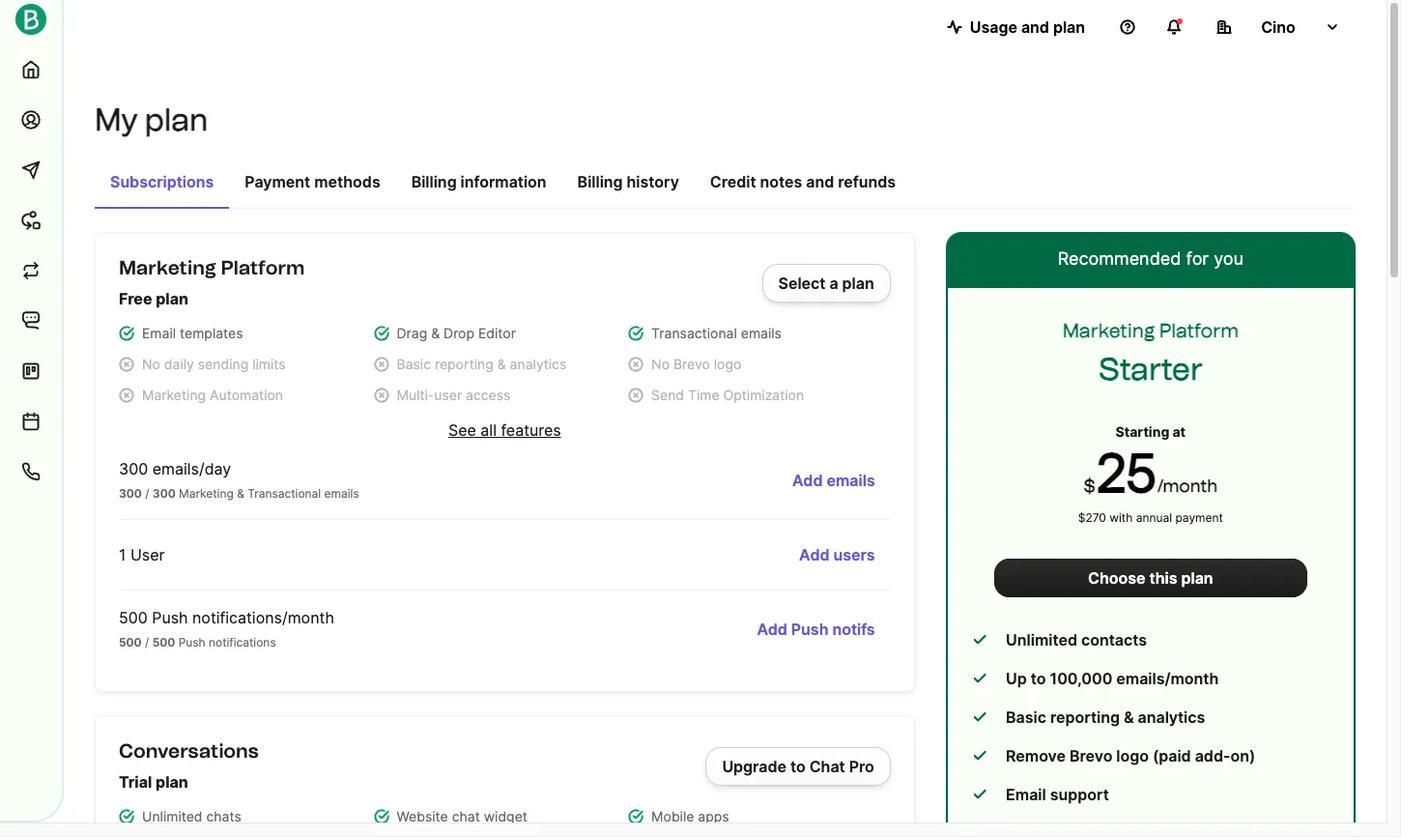 Task type: describe. For each thing, give the bounding box(es) containing it.
add users
[[799, 545, 875, 564]]

trial
[[119, 772, 152, 792]]

/ inside $ 25 / month
[[1158, 476, 1163, 497]]

refunds
[[838, 172, 896, 191]]

information
[[461, 172, 547, 191]]

see
[[448, 420, 476, 440]]

add emails button
[[777, 461, 891, 500]]

1 horizontal spatial transactional
[[652, 325, 737, 341]]

chat
[[810, 757, 845, 776]]

choose this plan
[[1088, 568, 1214, 588]]

payment
[[245, 172, 310, 191]]

add emails
[[793, 471, 875, 490]]

recommended
[[1058, 248, 1182, 269]]

upgrade to chat pro button
[[706, 747, 891, 786]]

platform for free
[[221, 256, 305, 279]]

limits
[[252, 356, 286, 372]]

transactional emails
[[652, 325, 782, 341]]

this
[[1150, 568, 1178, 588]]

upgrade to chat pro
[[722, 757, 874, 776]]

usage
[[970, 17, 1018, 37]]

daily
[[164, 356, 194, 372]]

add for add push notifs
[[757, 620, 788, 639]]

website
[[397, 808, 448, 824]]

add for add emails
[[793, 471, 823, 490]]

0 vertical spatial notifications
[[192, 608, 282, 627]]

usage and plan
[[970, 17, 1085, 37]]

billing for billing information
[[411, 172, 457, 191]]

notifs
[[833, 620, 875, 639]]

contacts
[[1082, 630, 1147, 650]]

to for upgrade
[[791, 757, 806, 776]]

all
[[481, 420, 497, 440]]

billing history
[[578, 172, 679, 191]]

select a plan
[[779, 274, 874, 293]]

1
[[119, 545, 126, 564]]

100,000
[[1050, 669, 1113, 688]]

300 left day
[[119, 459, 148, 478]]

emails for 300
[[152, 459, 199, 478]]

0 horizontal spatial analytics
[[510, 356, 567, 372]]

1 vertical spatial notifications
[[209, 635, 276, 650]]

billing for billing history
[[578, 172, 623, 191]]

you
[[1214, 248, 1244, 269]]

no daily sending limits
[[142, 356, 286, 372]]

editor
[[478, 325, 516, 341]]

optimization
[[724, 387, 804, 403]]

drag & drop editor
[[397, 325, 516, 341]]

remove
[[1006, 746, 1066, 766]]

user
[[434, 387, 462, 403]]

choose this plan button
[[994, 559, 1308, 597]]

starter
[[1099, 351, 1203, 388]]

add push notifs
[[757, 620, 875, 639]]

month inside $ 25 / month
[[1163, 476, 1218, 497]]

month inside "500 push notifications / month 500 / 500 push notifications"
[[288, 608, 334, 627]]

credit
[[710, 172, 756, 191]]

0 vertical spatial basic
[[397, 356, 431, 372]]

add users button
[[784, 535, 891, 574]]

no for no brevo logo
[[652, 356, 670, 372]]

see all features link
[[448, 419, 561, 442]]

25
[[1096, 441, 1158, 506]]

300 up user
[[153, 486, 176, 501]]

$
[[1084, 476, 1096, 497]]

push for notifs
[[791, 620, 829, 639]]

(paid
[[1153, 746, 1191, 766]]

send
[[652, 387, 684, 403]]

marketing platform free plan
[[119, 256, 305, 308]]

drag
[[397, 325, 427, 341]]

payment methods
[[245, 172, 381, 191]]

conversations trial plan
[[119, 739, 259, 792]]

$270 with annual payment
[[1078, 510, 1224, 525]]

usage and plan button
[[932, 8, 1101, 46]]

my plan
[[95, 101, 208, 138]]

templates
[[180, 325, 243, 341]]

500 down user
[[152, 635, 175, 650]]

$ 25 / month
[[1084, 441, 1218, 506]]

300 up 1
[[119, 486, 142, 501]]

no for no daily sending limits
[[142, 356, 160, 372]]

day
[[205, 459, 231, 478]]

annual
[[1136, 510, 1173, 525]]

300 emails / day 300 / 300 marketing & transactional emails
[[119, 459, 359, 501]]

payment methods link
[[229, 162, 396, 207]]

logo for no
[[714, 356, 742, 372]]

plan right my
[[145, 101, 208, 138]]

unlimited for unlimited chats
[[142, 808, 203, 824]]

free
[[119, 289, 152, 308]]

user
[[130, 545, 165, 564]]

plan for choose
[[1182, 568, 1214, 588]]

remove brevo logo (paid add-on)
[[1006, 746, 1256, 766]]

plan for usage
[[1053, 17, 1085, 37]]



Task type: vqa. For each thing, say whether or not it's contained in the screenshot.
the rightmost Transactional
yes



Task type: locate. For each thing, give the bounding box(es) containing it.
1 horizontal spatial email
[[1006, 785, 1047, 804]]

0 horizontal spatial no
[[142, 356, 160, 372]]

billing information
[[411, 172, 547, 191]]

cino button
[[1201, 8, 1356, 46]]

starting
[[1116, 423, 1170, 440]]

$270
[[1078, 510, 1107, 525]]

1 billing from the left
[[411, 172, 457, 191]]

billing left the 'history'
[[578, 172, 623, 191]]

1 horizontal spatial billing
[[578, 172, 623, 191]]

billing information link
[[396, 162, 562, 207]]

0 horizontal spatial billing
[[411, 172, 457, 191]]

to left chat
[[791, 757, 806, 776]]

multi-
[[397, 387, 434, 403]]

chats
[[206, 808, 241, 824]]

emails for transactional
[[741, 325, 782, 341]]

brevo
[[674, 356, 710, 372], [1070, 746, 1113, 766]]

0 vertical spatial basic reporting & analytics
[[397, 356, 567, 372]]

email down remove
[[1006, 785, 1047, 804]]

2 vertical spatial add
[[757, 620, 788, 639]]

multi-user access
[[397, 387, 511, 403]]

unlimited for unlimited contacts
[[1006, 630, 1078, 650]]

1 vertical spatial platform
[[1160, 319, 1239, 342]]

emails inside add emails button
[[827, 471, 875, 490]]

reporting down 100,000
[[1051, 708, 1120, 727]]

2 billing from the left
[[578, 172, 623, 191]]

1 horizontal spatial analytics
[[1138, 708, 1206, 727]]

unlimited
[[1006, 630, 1078, 650], [142, 808, 203, 824]]

0 vertical spatial analytics
[[510, 356, 567, 372]]

300
[[119, 459, 148, 478], [119, 486, 142, 501], [153, 486, 176, 501]]

plan right usage
[[1053, 17, 1085, 37]]

analytics
[[510, 356, 567, 372], [1138, 708, 1206, 727]]

0 vertical spatial to
[[1031, 669, 1046, 688]]

plan right a
[[842, 274, 874, 293]]

marketing inside marketing platform starter
[[1063, 319, 1155, 342]]

marketing automation
[[142, 387, 283, 403]]

add for add users
[[799, 545, 830, 564]]

0 vertical spatial add
[[793, 471, 823, 490]]

widget
[[484, 808, 528, 824]]

1 vertical spatial add
[[799, 545, 830, 564]]

email for email support
[[1006, 785, 1047, 804]]

upgrade
[[722, 757, 787, 776]]

chat
[[452, 808, 480, 824]]

pro
[[849, 757, 874, 776]]

500 down 1 user
[[119, 608, 148, 627]]

0 vertical spatial unlimited
[[1006, 630, 1078, 650]]

1 no from the left
[[142, 356, 160, 372]]

push for notifications
[[152, 608, 188, 627]]

0 vertical spatial reporting
[[435, 356, 494, 372]]

credit notes and refunds link
[[695, 162, 912, 207]]

no up send
[[652, 356, 670, 372]]

platform up starter
[[1160, 319, 1239, 342]]

0 horizontal spatial brevo
[[674, 356, 710, 372]]

marketing for marketing automation
[[142, 387, 206, 403]]

add left notifs at the bottom right of page
[[757, 620, 788, 639]]

to for up
[[1031, 669, 1046, 688]]

1 vertical spatial basic
[[1006, 708, 1047, 727]]

emails
[[741, 325, 782, 341], [152, 459, 199, 478], [827, 471, 875, 490], [324, 486, 359, 501]]

conversations
[[119, 739, 259, 763]]

1 horizontal spatial no
[[652, 356, 670, 372]]

send time optimization
[[652, 387, 804, 403]]

0 horizontal spatial and
[[806, 172, 834, 191]]

1 vertical spatial reporting
[[1051, 708, 1120, 727]]

plan inside button
[[1053, 17, 1085, 37]]

marketing for marketing platform free plan
[[119, 256, 216, 279]]

0 horizontal spatial transactional
[[248, 486, 321, 501]]

1 vertical spatial and
[[806, 172, 834, 191]]

and
[[1022, 17, 1050, 37], [806, 172, 834, 191]]

no
[[142, 356, 160, 372], [652, 356, 670, 372]]

plan inside button
[[1182, 568, 1214, 588]]

1 horizontal spatial brevo
[[1070, 746, 1113, 766]]

brevo up time
[[674, 356, 710, 372]]

plan inside 'button'
[[842, 274, 874, 293]]

to right up
[[1031, 669, 1046, 688]]

0 vertical spatial email
[[142, 325, 176, 341]]

emails/month
[[1117, 669, 1219, 688]]

1 vertical spatial email
[[1006, 785, 1047, 804]]

basic reporting & analytics up the access on the top of page
[[397, 356, 567, 372]]

billing history link
[[562, 162, 695, 207]]

marketing inside marketing platform free plan
[[119, 256, 216, 279]]

0 vertical spatial and
[[1022, 17, 1050, 37]]

0 vertical spatial platform
[[221, 256, 305, 279]]

& inside 300 emails / day 300 / 300 marketing & transactional emails
[[237, 486, 244, 501]]

subscriptions link
[[95, 162, 229, 209]]

1 horizontal spatial basic
[[1006, 708, 1047, 727]]

0 horizontal spatial month
[[288, 608, 334, 627]]

a
[[830, 274, 839, 293]]

unlimited up up
[[1006, 630, 1078, 650]]

1 horizontal spatial platform
[[1160, 319, 1239, 342]]

recommended for you
[[1058, 248, 1244, 269]]

push inside button
[[791, 620, 829, 639]]

cino
[[1262, 17, 1296, 37]]

and right usage
[[1022, 17, 1050, 37]]

logo left (paid
[[1117, 746, 1149, 766]]

and inside button
[[1022, 17, 1050, 37]]

0 horizontal spatial logo
[[714, 356, 742, 372]]

0 horizontal spatial to
[[791, 757, 806, 776]]

logo up send time optimization
[[714, 356, 742, 372]]

1 horizontal spatial month
[[1163, 476, 1218, 497]]

plan down the conversations
[[156, 772, 188, 792]]

platform inside marketing platform free plan
[[221, 256, 305, 279]]

my
[[95, 101, 138, 138]]

at
[[1173, 423, 1186, 440]]

users
[[834, 545, 875, 564]]

features
[[501, 420, 561, 440]]

logo
[[714, 356, 742, 372], [1117, 746, 1149, 766]]

1 horizontal spatial unlimited
[[1006, 630, 1078, 650]]

platform for starter
[[1160, 319, 1239, 342]]

0 horizontal spatial basic
[[397, 356, 431, 372]]

2 no from the left
[[652, 356, 670, 372]]

email up daily
[[142, 325, 176, 341]]

push
[[152, 608, 188, 627], [791, 620, 829, 639], [178, 635, 205, 650]]

marketing down day
[[179, 486, 234, 501]]

logo for remove
[[1117, 746, 1149, 766]]

apps
[[698, 808, 729, 824]]

plan inside marketing platform free plan
[[156, 289, 188, 308]]

to inside upgrade to chat pro button
[[791, 757, 806, 776]]

1 vertical spatial unlimited
[[142, 808, 203, 824]]

analytics down editor
[[510, 356, 567, 372]]

unlimited contacts
[[1006, 630, 1147, 650]]

up to 100,000 emails/month
[[1006, 669, 1219, 688]]

plan for conversations
[[156, 772, 188, 792]]

plan right free
[[156, 289, 188, 308]]

marketing up starter
[[1063, 319, 1155, 342]]

basic reporting & analytics down up to 100,000 emails/month
[[1006, 708, 1206, 727]]

and inside tab list
[[806, 172, 834, 191]]

website chat widget
[[397, 808, 528, 824]]

support
[[1050, 785, 1109, 804]]

1 horizontal spatial and
[[1022, 17, 1050, 37]]

plan right this
[[1182, 568, 1214, 588]]

1 horizontal spatial reporting
[[1051, 708, 1120, 727]]

mobile apps
[[652, 808, 729, 824]]

up
[[1006, 669, 1027, 688]]

brevo for remove
[[1070, 746, 1113, 766]]

add up add users in the right bottom of the page
[[793, 471, 823, 490]]

email support
[[1006, 785, 1109, 804]]

drop
[[444, 325, 475, 341]]

0 vertical spatial transactional
[[652, 325, 737, 341]]

1 user
[[119, 545, 165, 564]]

basic up multi-
[[397, 356, 431, 372]]

unlimited down the "trial"
[[142, 808, 203, 824]]

0 horizontal spatial platform
[[221, 256, 305, 279]]

brevo up support
[[1070, 746, 1113, 766]]

add-
[[1195, 746, 1231, 766]]

marketing up free
[[119, 256, 216, 279]]

marketing
[[119, 256, 216, 279], [1063, 319, 1155, 342], [142, 387, 206, 403], [179, 486, 234, 501]]

1 horizontal spatial basic reporting & analytics
[[1006, 708, 1206, 727]]

choose
[[1088, 568, 1146, 588]]

tab list containing subscriptions
[[95, 162, 1356, 209]]

0 vertical spatial logo
[[714, 356, 742, 372]]

billing left the information
[[411, 172, 457, 191]]

1 horizontal spatial to
[[1031, 669, 1046, 688]]

1 horizontal spatial logo
[[1117, 746, 1149, 766]]

access
[[466, 387, 511, 403]]

select
[[779, 274, 826, 293]]

add left users
[[799, 545, 830, 564]]

reporting down drop
[[435, 356, 494, 372]]

0 vertical spatial month
[[1163, 476, 1218, 497]]

marketing down daily
[[142, 387, 206, 403]]

transactional
[[652, 325, 737, 341], [248, 486, 321, 501]]

0 horizontal spatial reporting
[[435, 356, 494, 372]]

for
[[1187, 248, 1209, 269]]

0 vertical spatial brevo
[[674, 356, 710, 372]]

no left daily
[[142, 356, 160, 372]]

platform up templates
[[221, 256, 305, 279]]

analytics up (paid
[[1138, 708, 1206, 727]]

marketing inside 300 emails / day 300 / 300 marketing & transactional emails
[[179, 486, 234, 501]]

1 vertical spatial month
[[288, 608, 334, 627]]

basic up remove
[[1006, 708, 1047, 727]]

1 vertical spatial basic reporting & analytics
[[1006, 708, 1206, 727]]

tab list
[[95, 162, 1356, 209]]

emails for add
[[827, 471, 875, 490]]

unlimited chats
[[142, 808, 241, 824]]

marketing for marketing platform starter
[[1063, 319, 1155, 342]]

add inside button
[[799, 545, 830, 564]]

1 vertical spatial analytics
[[1138, 708, 1206, 727]]

add
[[793, 471, 823, 490], [799, 545, 830, 564], [757, 620, 788, 639]]

and right notes
[[806, 172, 834, 191]]

1 vertical spatial brevo
[[1070, 746, 1113, 766]]

0 horizontal spatial email
[[142, 325, 176, 341]]

0 horizontal spatial unlimited
[[142, 808, 203, 824]]

notes
[[760, 172, 803, 191]]

email
[[142, 325, 176, 341], [1006, 785, 1047, 804]]

1 vertical spatial transactional
[[248, 486, 321, 501]]

methods
[[314, 172, 381, 191]]

no brevo logo
[[652, 356, 742, 372]]

plan for select
[[842, 274, 874, 293]]

email templates
[[142, 325, 243, 341]]

500 down 1
[[119, 635, 142, 650]]

select a plan button
[[762, 264, 891, 303]]

brevo for no
[[674, 356, 710, 372]]

email for email templates
[[142, 325, 176, 341]]

platform inside marketing platform starter
[[1160, 319, 1239, 342]]

transactional inside 300 emails / day 300 / 300 marketing & transactional emails
[[248, 486, 321, 501]]

0 horizontal spatial basic reporting & analytics
[[397, 356, 567, 372]]

1 vertical spatial logo
[[1117, 746, 1149, 766]]

to
[[1031, 669, 1046, 688], [791, 757, 806, 776]]

see all features
[[448, 420, 561, 440]]

plan
[[1053, 17, 1085, 37], [145, 101, 208, 138], [842, 274, 874, 293], [156, 289, 188, 308], [1182, 568, 1214, 588], [156, 772, 188, 792]]

1 vertical spatial to
[[791, 757, 806, 776]]

plan inside conversations trial plan
[[156, 772, 188, 792]]

500
[[119, 608, 148, 627], [119, 635, 142, 650], [152, 635, 175, 650]]

reporting
[[435, 356, 494, 372], [1051, 708, 1120, 727]]

history
[[627, 172, 679, 191]]



